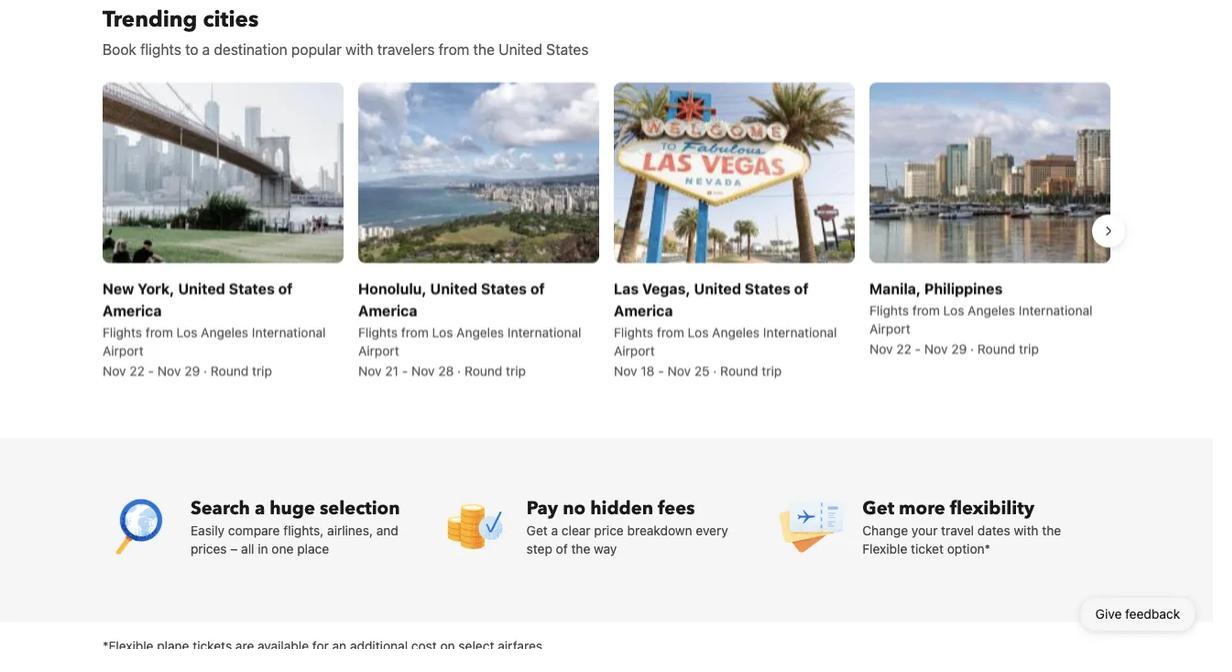 Task type: describe. For each thing, give the bounding box(es) containing it.
every
[[696, 523, 729, 538]]

a for trending
[[202, 40, 210, 58]]

angeles inside new york, united states of america flights from los angeles international airport nov 22 - nov 29 · round trip
[[201, 325, 249, 340]]

flights inside manila, philippines flights from los angeles international airport nov 22 - nov 29 · round trip
[[870, 303, 909, 318]]

- inside manila, philippines flights from los angeles international airport nov 22 - nov 29 · round trip
[[916, 341, 922, 356]]

pay
[[527, 496, 559, 521]]

to
[[185, 40, 199, 58]]

· inside manila, philippines flights from los angeles international airport nov 22 - nov 29 · round trip
[[971, 341, 975, 356]]

america inside "honolulu, united states of america flights from los angeles international airport nov 21 - nov 28 · round trip"
[[358, 302, 418, 319]]

united inside "las vegas, united states of america flights from los angeles international airport nov 18 - nov 25 · round trip"
[[694, 280, 742, 297]]

25
[[695, 363, 710, 378]]

give feedback button
[[1082, 598, 1196, 631]]

one
[[272, 541, 294, 556]]

popular
[[291, 40, 342, 58]]

give
[[1096, 606, 1122, 622]]

nov down york,
[[158, 363, 181, 378]]

22 inside manila, philippines flights from los angeles international airport nov 22 - nov 29 · round trip
[[897, 341, 912, 356]]

nov left 18
[[614, 363, 638, 378]]

angeles inside "las vegas, united states of america flights from los angeles international airport nov 18 - nov 25 · round trip"
[[713, 325, 760, 340]]

states inside "honolulu, united states of america flights from los angeles international airport nov 21 - nov 28 · round trip"
[[481, 280, 527, 297]]

america for new
[[103, 302, 162, 319]]

· inside "las vegas, united states of america flights from los angeles international airport nov 18 - nov 25 · round trip"
[[714, 363, 717, 378]]

from inside trending cities book flights to a destination popular with travelers from the united states
[[439, 40, 470, 58]]

trending cities book flights to a destination popular with travelers from the united states
[[103, 4, 589, 58]]

international inside new york, united states of america flights from los angeles international airport nov 22 - nov 29 · round trip
[[252, 325, 326, 340]]

of inside pay no hidden fees get a clear price breakdown every step of the way
[[556, 541, 568, 556]]

and
[[377, 523, 399, 538]]

a inside search a huge selection easily compare flights, airlines, and prices – all in one place
[[255, 496, 265, 521]]

angeles inside "honolulu, united states of america flights from los angeles international airport nov 21 - nov 28 · round trip"
[[457, 325, 504, 340]]

28
[[438, 363, 454, 378]]

change
[[863, 523, 909, 538]]

trip inside "honolulu, united states of america flights from los angeles international airport nov 21 - nov 28 · round trip"
[[506, 363, 526, 378]]

place
[[297, 541, 329, 556]]

states inside new york, united states of america flights from los angeles international airport nov 22 - nov 29 · round trip
[[229, 280, 275, 297]]

travelers
[[377, 40, 435, 58]]

clear
[[562, 523, 591, 538]]

of inside new york, united states of america flights from los angeles international airport nov 22 - nov 29 · round trip
[[278, 280, 293, 297]]

round inside "honolulu, united states of america flights from los angeles international airport nov 21 - nov 28 · round trip"
[[465, 363, 503, 378]]

· inside new york, united states of america flights from los angeles international airport nov 22 - nov 29 · round trip
[[204, 363, 207, 378]]

- inside "las vegas, united states of america flights from los angeles international airport nov 18 - nov 25 · round trip"
[[658, 363, 664, 378]]

compare
[[228, 523, 280, 538]]

· inside "honolulu, united states of america flights from los angeles international airport nov 21 - nov 28 · round trip"
[[458, 363, 461, 378]]

no
[[563, 496, 586, 521]]

america for las
[[614, 302, 673, 319]]

29 inside new york, united states of america flights from los angeles international airport nov 22 - nov 29 · round trip
[[185, 363, 200, 378]]

flights inside "las vegas, united states of america flights from los angeles international airport nov 18 - nov 25 · round trip"
[[614, 325, 654, 340]]

step
[[527, 541, 553, 556]]

huge
[[270, 496, 315, 521]]

all
[[241, 541, 254, 556]]

united inside "honolulu, united states of america flights from los angeles international airport nov 21 - nov 28 · round trip"
[[430, 280, 478, 297]]

philippines
[[925, 280, 1003, 297]]

22 inside new york, united states of america flights from los angeles international airport nov 22 - nov 29 · round trip
[[130, 363, 145, 378]]

manila, philippines image
[[870, 82, 1111, 263]]

get more flexibility change your travel dates with the flexible ticket option*
[[863, 496, 1062, 556]]

travel
[[942, 523, 975, 538]]

hidden
[[591, 496, 654, 521]]

angeles inside manila, philippines flights from los angeles international airport nov 22 - nov 29 · round trip
[[968, 303, 1016, 318]]

trending
[[103, 4, 197, 35]]

the inside trending cities book flights to a destination popular with travelers from the united states
[[474, 40, 495, 58]]

las
[[614, 280, 639, 297]]

price
[[594, 523, 624, 538]]

airport inside manila, philippines flights from los angeles international airport nov 22 - nov 29 · round trip
[[870, 321, 911, 336]]

nov left 25
[[668, 363, 691, 378]]

international inside "honolulu, united states of america flights from los angeles international airport nov 21 - nov 28 · round trip"
[[508, 325, 582, 340]]

vegas,
[[643, 280, 691, 297]]

airport inside "honolulu, united states of america flights from los angeles international airport nov 21 - nov 28 · round trip"
[[358, 343, 399, 358]]

- inside new york, united states of america flights from los angeles international airport nov 22 - nov 29 · round trip
[[148, 363, 154, 378]]

honolulu,
[[358, 280, 427, 297]]



Task type: locate. For each thing, give the bounding box(es) containing it.
22 down manila,
[[897, 341, 912, 356]]

with right popular
[[346, 40, 374, 58]]

flights
[[140, 40, 181, 58]]

with inside get more flexibility change your travel dates with the flexible ticket option*
[[1014, 523, 1039, 538]]

more
[[899, 496, 946, 521]]

a for pay
[[551, 523, 558, 538]]

option*
[[948, 541, 991, 556]]

a inside pay no hidden fees get a clear price breakdown every step of the way
[[551, 523, 558, 538]]

2 vertical spatial the
[[572, 541, 591, 556]]

nov
[[870, 341, 893, 356], [925, 341, 948, 356], [103, 363, 126, 378], [158, 363, 181, 378], [358, 363, 382, 378], [412, 363, 435, 378], [614, 363, 638, 378], [668, 363, 691, 378]]

flights inside "honolulu, united states of america flights from los angeles international airport nov 21 - nov 28 · round trip"
[[358, 325, 398, 340]]

flights,
[[284, 523, 324, 538]]

airport down manila,
[[870, 321, 911, 336]]

2 horizontal spatial the
[[1043, 523, 1062, 538]]

get inside get more flexibility change your travel dates with the flexible ticket option*
[[863, 496, 895, 521]]

manila, philippines flights from los angeles international airport nov 22 - nov 29 · round trip
[[870, 280, 1093, 356]]

21
[[385, 363, 399, 378]]

from inside "honolulu, united states of america flights from los angeles international airport nov 21 - nov 28 · round trip"
[[401, 325, 429, 340]]

from down york,
[[146, 325, 173, 340]]

flights
[[870, 303, 909, 318], [103, 325, 142, 340], [358, 325, 398, 340], [614, 325, 654, 340]]

2 horizontal spatial america
[[614, 302, 673, 319]]

flights down manila,
[[870, 303, 909, 318]]

nov left 28
[[412, 363, 435, 378]]

0 vertical spatial the
[[474, 40, 495, 58]]

with inside trending cities book flights to a destination popular with travelers from the united states
[[346, 40, 374, 58]]

trip inside "las vegas, united states of america flights from los angeles international airport nov 18 - nov 25 · round trip"
[[762, 363, 782, 378]]

- down york,
[[148, 363, 154, 378]]

a left clear
[[551, 523, 558, 538]]

0 vertical spatial get
[[863, 496, 895, 521]]

1 vertical spatial 22
[[130, 363, 145, 378]]

angeles
[[968, 303, 1016, 318], [201, 325, 249, 340], [457, 325, 504, 340], [713, 325, 760, 340]]

round
[[978, 341, 1016, 356], [211, 363, 249, 378], [465, 363, 503, 378], [721, 363, 759, 378]]

airport down new
[[103, 343, 144, 358]]

0 vertical spatial 29
[[952, 341, 968, 356]]

trip inside new york, united states of america flights from los angeles international airport nov 22 - nov 29 · round trip
[[252, 363, 272, 378]]

22
[[897, 341, 912, 356], [130, 363, 145, 378]]

get up "change"
[[863, 496, 895, 521]]

america inside "las vegas, united states of america flights from los angeles international airport nov 18 - nov 25 · round trip"
[[614, 302, 673, 319]]

get
[[863, 496, 895, 521], [527, 523, 548, 538]]

fees
[[658, 496, 695, 521]]

from down manila,
[[913, 303, 940, 318]]

2 horizontal spatial a
[[551, 523, 558, 538]]

22 down new
[[130, 363, 145, 378]]

3 america from the left
[[614, 302, 673, 319]]

from inside new york, united states of america flights from los angeles international airport nov 22 - nov 29 · round trip
[[146, 325, 173, 340]]

prices
[[191, 541, 227, 556]]

0 horizontal spatial with
[[346, 40, 374, 58]]

los
[[944, 303, 965, 318], [177, 325, 197, 340], [432, 325, 453, 340], [688, 325, 709, 340]]

- inside "honolulu, united states of america flights from los angeles international airport nov 21 - nov 28 · round trip"
[[402, 363, 408, 378]]

york,
[[138, 280, 175, 297]]

states inside trending cities book flights to a destination popular with travelers from the united states
[[547, 40, 589, 58]]

airport
[[870, 321, 911, 336], [103, 343, 144, 358], [358, 343, 399, 358], [614, 343, 655, 358]]

flights up 18
[[614, 325, 654, 340]]

airport inside "las vegas, united states of america flights from los angeles international airport nov 18 - nov 25 · round trip"
[[614, 343, 655, 358]]

los inside manila, philippines flights from los angeles international airport nov 22 - nov 29 · round trip
[[944, 303, 965, 318]]

airport up 21
[[358, 343, 399, 358]]

trip inside manila, philippines flights from los angeles international airport nov 22 - nov 29 · round trip
[[1020, 341, 1040, 356]]

0 vertical spatial 22
[[897, 341, 912, 356]]

way
[[594, 541, 617, 556]]

flights up 21
[[358, 325, 398, 340]]

from down honolulu,
[[401, 325, 429, 340]]

round inside "las vegas, united states of america flights from los angeles international airport nov 18 - nov 25 · round trip"
[[721, 363, 759, 378]]

from down vegas,
[[657, 325, 685, 340]]

0 vertical spatial with
[[346, 40, 374, 58]]

-
[[916, 341, 922, 356], [148, 363, 154, 378], [402, 363, 408, 378], [658, 363, 664, 378]]

america down new
[[103, 302, 162, 319]]

search
[[191, 496, 250, 521]]

1 horizontal spatial 22
[[897, 341, 912, 356]]

america down las
[[614, 302, 673, 319]]

breakdown
[[628, 523, 693, 538]]

0 horizontal spatial a
[[202, 40, 210, 58]]

states
[[547, 40, 589, 58], [229, 280, 275, 297], [481, 280, 527, 297], [745, 280, 791, 297]]

0 vertical spatial a
[[202, 40, 210, 58]]

1 vertical spatial a
[[255, 496, 265, 521]]

a inside trending cities book flights to a destination popular with travelers from the united states
[[202, 40, 210, 58]]

flights inside new york, united states of america flights from los angeles international airport nov 22 - nov 29 · round trip
[[103, 325, 142, 340]]

29 inside manila, philippines flights from los angeles international airport nov 22 - nov 29 · round trip
[[952, 341, 968, 356]]

get inside pay no hidden fees get a clear price breakdown every step of the way
[[527, 523, 548, 538]]

international inside manila, philippines flights from los angeles international airport nov 22 - nov 29 · round trip
[[1019, 303, 1093, 318]]

1 vertical spatial the
[[1043, 523, 1062, 538]]

round inside new york, united states of america flights from los angeles international airport nov 22 - nov 29 · round trip
[[211, 363, 249, 378]]

from
[[439, 40, 470, 58], [913, 303, 940, 318], [146, 325, 173, 340], [401, 325, 429, 340], [657, 325, 685, 340]]

cities
[[203, 4, 259, 35]]

a right to
[[202, 40, 210, 58]]

the down clear
[[572, 541, 591, 556]]

new
[[103, 280, 134, 297]]

book
[[103, 40, 136, 58]]

round inside manila, philippines flights from los angeles international airport nov 22 - nov 29 · round trip
[[978, 341, 1016, 356]]

selection
[[320, 496, 400, 521]]

easily
[[191, 523, 225, 538]]

2 vertical spatial a
[[551, 523, 558, 538]]

with
[[346, 40, 374, 58], [1014, 523, 1039, 538]]

airlines,
[[327, 523, 373, 538]]

in
[[258, 541, 268, 556]]

las vegas, united states of america image
[[614, 82, 855, 263]]

airport inside new york, united states of america flights from los angeles international airport nov 22 - nov 29 · round trip
[[103, 343, 144, 358]]

trip
[[1020, 341, 1040, 356], [252, 363, 272, 378], [506, 363, 526, 378], [762, 363, 782, 378]]

the
[[474, 40, 495, 58], [1043, 523, 1062, 538], [572, 541, 591, 556]]

flexible
[[863, 541, 908, 556]]

the right dates
[[1043, 523, 1062, 538]]

from right travelers
[[439, 40, 470, 58]]

dates
[[978, 523, 1011, 538]]

nov down new
[[103, 363, 126, 378]]

nov down manila,
[[870, 341, 893, 356]]

your
[[912, 523, 938, 538]]

united inside new york, united states of america flights from los angeles international airport nov 22 - nov 29 · round trip
[[178, 280, 225, 297]]

1 vertical spatial 29
[[185, 363, 200, 378]]

of inside "las vegas, united states of america flights from los angeles international airport nov 18 - nov 25 · round trip"
[[795, 280, 809, 297]]

the right travelers
[[474, 40, 495, 58]]

new york, united states of america flights from los angeles international airport nov 22 - nov 29 · round trip
[[103, 280, 326, 378]]

- down manila,
[[916, 341, 922, 356]]

united
[[499, 40, 543, 58], [178, 280, 225, 297], [430, 280, 478, 297], [694, 280, 742, 297]]

of
[[278, 280, 293, 297], [531, 280, 545, 297], [795, 280, 809, 297], [556, 541, 568, 556]]

a up compare
[[255, 496, 265, 521]]

america inside new york, united states of america flights from los angeles international airport nov 22 - nov 29 · round trip
[[103, 302, 162, 319]]

a
[[202, 40, 210, 58], [255, 496, 265, 521], [551, 523, 558, 538]]

destination
[[214, 40, 288, 58]]

nov left 21
[[358, 363, 382, 378]]

0 horizontal spatial the
[[474, 40, 495, 58]]

nov down philippines on the right top of the page
[[925, 341, 948, 356]]

0 horizontal spatial 22
[[130, 363, 145, 378]]

flexibility
[[950, 496, 1035, 521]]

the inside get more flexibility change your travel dates with the flexible ticket option*
[[1043, 523, 1062, 538]]

flights down new
[[103, 325, 142, 340]]

- right 18
[[658, 363, 664, 378]]

0 horizontal spatial 29
[[185, 363, 200, 378]]

1 horizontal spatial the
[[572, 541, 591, 556]]

1 america from the left
[[103, 302, 162, 319]]

- right 21
[[402, 363, 408, 378]]

1 horizontal spatial with
[[1014, 523, 1039, 538]]

honolulu, united states of america image
[[358, 82, 600, 263]]

international inside "las vegas, united states of america flights from los angeles international airport nov 18 - nov 25 · round trip"
[[764, 325, 837, 340]]

from inside "las vegas, united states of america flights from los angeles international airport nov 18 - nov 25 · round trip"
[[657, 325, 685, 340]]

1 vertical spatial with
[[1014, 523, 1039, 538]]

new york, united states of america image
[[103, 82, 344, 263]]

ticket
[[911, 541, 944, 556]]

give feedback
[[1096, 606, 1181, 622]]

states inside "las vegas, united states of america flights from los angeles international airport nov 18 - nov 25 · round trip"
[[745, 280, 791, 297]]

international
[[1019, 303, 1093, 318], [252, 325, 326, 340], [508, 325, 582, 340], [764, 325, 837, 340]]

united inside trending cities book flights to a destination popular with travelers from the united states
[[499, 40, 543, 58]]

2 america from the left
[[358, 302, 418, 319]]

region containing new york, united states of america
[[88, 74, 1126, 387]]

0 horizontal spatial america
[[103, 302, 162, 319]]

los inside "honolulu, united states of america flights from los angeles international airport nov 21 - nov 28 · round trip"
[[432, 325, 453, 340]]

america
[[103, 302, 162, 319], [358, 302, 418, 319], [614, 302, 673, 319]]

–
[[230, 541, 238, 556]]

los inside new york, united states of america flights from los angeles international airport nov 22 - nov 29 · round trip
[[177, 325, 197, 340]]

with right dates
[[1014, 523, 1039, 538]]

get up step
[[527, 523, 548, 538]]

18
[[641, 363, 655, 378]]

airport up 18
[[614, 343, 655, 358]]

pay no hidden fees get a clear price breakdown every step of the way
[[527, 496, 729, 556]]

manila,
[[870, 280, 921, 297]]

of inside "honolulu, united states of america flights from los angeles international airport nov 21 - nov 28 · round trip"
[[531, 280, 545, 297]]

search a huge selection easily compare flights, airlines, and prices – all in one place
[[191, 496, 400, 556]]

los inside "las vegas, united states of america flights from los angeles international airport nov 18 - nov 25 · round trip"
[[688, 325, 709, 340]]

america down honolulu,
[[358, 302, 418, 319]]

1 vertical spatial get
[[527, 523, 548, 538]]

29
[[952, 341, 968, 356], [185, 363, 200, 378]]

the inside pay no hidden fees get a clear price breakdown every step of the way
[[572, 541, 591, 556]]

1 horizontal spatial get
[[863, 496, 895, 521]]

feedback
[[1126, 606, 1181, 622]]

1 horizontal spatial a
[[255, 496, 265, 521]]

honolulu, united states of america flights from los angeles international airport nov 21 - nov 28 · round trip
[[358, 280, 582, 378]]

1 horizontal spatial 29
[[952, 341, 968, 356]]

·
[[971, 341, 975, 356], [204, 363, 207, 378], [458, 363, 461, 378], [714, 363, 717, 378]]

region
[[88, 74, 1126, 387]]

0 horizontal spatial get
[[527, 523, 548, 538]]

from inside manila, philippines flights from los angeles international airport nov 22 - nov 29 · round trip
[[913, 303, 940, 318]]

1 horizontal spatial america
[[358, 302, 418, 319]]

las vegas, united states of america flights from los angeles international airport nov 18 - nov 25 · round trip
[[614, 280, 837, 378]]



Task type: vqa. For each thing, say whether or not it's contained in the screenshot.
rentals corresponding to Holiday rentals
no



